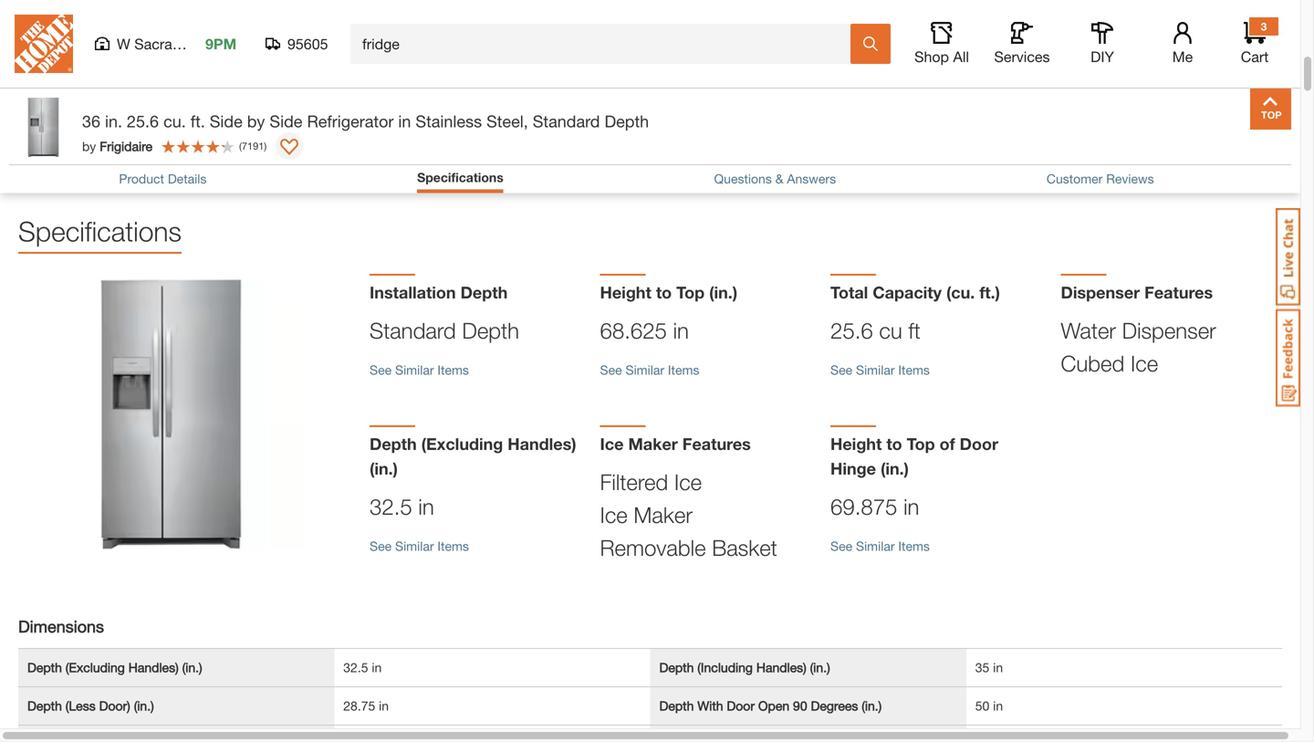 Task type: describe. For each thing, give the bounding box(es) containing it.
ice down ice maker features
[[675, 469, 702, 495]]

(including
[[698, 660, 753, 675]]

open
[[759, 698, 790, 713]]

shop
[[915, 48, 949, 65]]

ice down filtered
[[600, 502, 628, 528]]

ft.
[[191, 111, 205, 131]]

1 vertical spatial specifications
[[417, 170, 504, 185]]

0 vertical spatial 32.5
[[370, 494, 412, 519]]

questions & answers
[[714, 171, 836, 186]]

0 horizontal spatial standard
[[370, 318, 456, 343]]

total capacity (cu. ft.)
[[831, 283, 1001, 302]]

35 inside specifications dimensions: h 69.875 in , w 36.125 in , d 35 in
[[243, 149, 257, 164]]

basket
[[712, 535, 778, 561]]

1 horizontal spatial 69.875
[[831, 494, 898, 519]]

h
[[83, 149, 92, 164]]

items for 69.875
[[899, 539, 930, 554]]

( 7191 )
[[239, 140, 267, 152]]

diy button
[[1074, 22, 1132, 66]]

items for 68.625
[[668, 362, 700, 378]]

by frigidaire
[[82, 139, 152, 154]]

1 , from the left
[[148, 149, 152, 164]]

in.
[[105, 111, 122, 131]]

1 vertical spatial product details
[[119, 171, 207, 186]]

sacramento
[[134, 35, 214, 52]]

height to top (in.)
[[600, 283, 738, 302]]

similar for standard
[[395, 362, 434, 378]]

of
[[940, 434, 956, 454]]

with
[[698, 698, 724, 713]]

(
[[239, 140, 242, 152]]

0 vertical spatial features
[[1145, 283, 1213, 302]]

stainless
[[416, 111, 482, 131]]

68.625 in
[[600, 318, 689, 343]]

1 horizontal spatial by
[[247, 111, 265, 131]]

top button
[[1251, 89, 1292, 130]]

)
[[264, 140, 267, 152]]

ice maker features
[[600, 434, 751, 454]]

total
[[831, 283, 869, 302]]

depth (including handles) (in.)
[[660, 660, 831, 675]]

top for 69.875 in
[[907, 434, 935, 454]]

2 , from the left
[[223, 149, 227, 164]]

height to top of door hinge (in.)
[[831, 434, 999, 478]]

height for 69.875
[[831, 434, 882, 454]]

removable
[[600, 535, 706, 561]]

see similar items for standard
[[370, 362, 469, 378]]

1 vertical spatial 25.6
[[831, 318, 873, 343]]

diy
[[1091, 48, 1115, 65]]

product image
[[37, 280, 306, 549]]

&
[[776, 171, 784, 186]]

questions
[[714, 171, 772, 186]]

1 vertical spatial 35
[[976, 660, 990, 675]]

25.6 cu ft
[[831, 318, 921, 343]]

69.875 in
[[831, 494, 920, 519]]

see similar items for 25.6
[[831, 362, 930, 378]]

dimensions
[[18, 617, 104, 636]]

customer reviews
[[1047, 171, 1155, 186]]

customer
[[1047, 171, 1103, 186]]

me
[[1173, 48, 1193, 65]]

installation
[[370, 283, 456, 302]]

(in.) inside depth (excluding handles) (in.)
[[370, 459, 398, 478]]

filtered
[[600, 469, 668, 495]]

ft.)
[[980, 283, 1001, 302]]

specifications dimensions: h 69.875 in , w 36.125 in , d 35 in
[[9, 121, 271, 164]]

ft
[[909, 318, 921, 343]]

see for standard depth
[[370, 362, 392, 378]]

door)
[[99, 698, 130, 713]]

0 horizontal spatial (excluding
[[66, 660, 125, 675]]

3
[[1261, 20, 1267, 33]]

height for 68.625
[[600, 283, 652, 302]]

installation depth
[[370, 283, 508, 302]]

50
[[976, 698, 990, 713]]

cubed
[[1061, 351, 1125, 376]]

filtered ice ice maker removable basket
[[600, 469, 778, 561]]

0 horizontal spatial handles)
[[128, 660, 179, 675]]

28.75
[[344, 698, 375, 713]]

maker inside filtered ice ice maker removable basket
[[634, 502, 693, 528]]

1 vertical spatial by
[[82, 139, 96, 154]]

similar for 68.625
[[626, 362, 665, 378]]

(excluding inside depth (excluding handles) (in.)
[[421, 434, 503, 454]]

shop all
[[915, 48, 970, 65]]

see similar items for 68.625
[[600, 362, 700, 378]]

reviews
[[1107, 171, 1155, 186]]

90
[[793, 698, 808, 713]]

9pm
[[205, 35, 237, 52]]

1 side from the left
[[210, 111, 243, 131]]

hinge
[[831, 459, 876, 478]]

(less
[[66, 698, 96, 713]]

28.75 in
[[344, 698, 389, 713]]

services button
[[993, 22, 1052, 66]]



Task type: vqa. For each thing, say whether or not it's contained in the screenshot.
reviews
yes



Task type: locate. For each thing, give the bounding box(es) containing it.
see for 25.6 cu ft
[[831, 362, 853, 378]]

ice
[[1131, 351, 1159, 376], [600, 434, 624, 454], [675, 469, 702, 495], [600, 502, 628, 528]]

, left 36.125 at left
[[148, 149, 152, 164]]

0 vertical spatial top
[[677, 283, 705, 302]]

features up water dispenser cubed ice on the right
[[1145, 283, 1213, 302]]

0 horizontal spatial side
[[210, 111, 243, 131]]

0 horizontal spatial depth (excluding handles) (in.)
[[27, 660, 202, 675]]

(in.) inside height to top of door hinge (in.)
[[881, 459, 909, 478]]

specifications up 'dimensions:'
[[9, 121, 120, 140]]

standard depth
[[370, 318, 520, 343]]

50 in
[[976, 698, 1003, 713]]

top left of
[[907, 434, 935, 454]]

cu.
[[163, 111, 186, 131]]

shop all button
[[913, 22, 971, 66]]

see for 32.5 in
[[370, 539, 392, 554]]

ice up filtered
[[600, 434, 624, 454]]

side
[[210, 111, 243, 131], [270, 111, 303, 131]]

specifications
[[9, 121, 120, 140], [417, 170, 504, 185], [18, 215, 182, 247]]

69.875
[[96, 149, 135, 164], [831, 494, 898, 519]]

0 vertical spatial standard
[[533, 111, 600, 131]]

top up '68.625 in'
[[677, 283, 705, 302]]

0 horizontal spatial by
[[82, 139, 96, 154]]

(cu.
[[947, 283, 975, 302]]

0 horizontal spatial ,
[[148, 149, 152, 164]]

1 vertical spatial dispenser
[[1123, 318, 1217, 343]]

25.6 down total on the top
[[831, 318, 873, 343]]

1 vertical spatial features
[[683, 434, 751, 454]]

to left of
[[887, 434, 903, 454]]

handles)
[[508, 434, 577, 454], [128, 660, 179, 675], [757, 660, 807, 675]]

specifications inside specifications dimensions: h 69.875 in , w 36.125 in , d 35 in
[[9, 121, 120, 140]]

all
[[954, 48, 970, 65]]

see for 68.625 in
[[600, 362, 622, 378]]

36.125
[[171, 149, 210, 164]]

height up hinge
[[831, 434, 882, 454]]

25.6 right in.
[[127, 111, 159, 131]]

1 vertical spatial details
[[168, 171, 207, 186]]

1 horizontal spatial standard
[[533, 111, 600, 131]]

live chat image
[[1276, 208, 1301, 306]]

refrigerator
[[307, 111, 394, 131]]

standard right steel,
[[533, 111, 600, 131]]

69.875 right h
[[96, 149, 135, 164]]

1 horizontal spatial features
[[1145, 283, 1213, 302]]

0 vertical spatial to
[[656, 283, 672, 302]]

details up in.
[[76, 58, 130, 77]]

2 vertical spatial specifications
[[18, 215, 182, 247]]

0 vertical spatial 32.5 in
[[370, 494, 434, 519]]

dimensions:
[[9, 149, 79, 164]]

35 in
[[976, 660, 1003, 675]]

similar
[[395, 362, 434, 378], [626, 362, 665, 378], [856, 362, 895, 378], [395, 539, 434, 554], [856, 539, 895, 554]]

cart
[[1241, 48, 1269, 65]]

1 horizontal spatial depth (excluding handles) (in.)
[[370, 434, 577, 478]]

0 horizontal spatial door
[[727, 698, 755, 713]]

1 horizontal spatial to
[[887, 434, 903, 454]]

95605 button
[[266, 35, 329, 53]]

details down 36.125 at left
[[168, 171, 207, 186]]

water
[[1061, 318, 1117, 343]]

specifications down 'stainless'
[[417, 170, 504, 185]]

maker
[[629, 434, 678, 454], [634, 502, 693, 528]]

ice inside water dispenser cubed ice
[[1131, 351, 1159, 376]]

0 vertical spatial specifications
[[9, 121, 120, 140]]

see similar items for 32.5
[[370, 539, 469, 554]]

items for 32.5
[[438, 539, 469, 554]]

see similar items
[[370, 362, 469, 378], [600, 362, 700, 378], [831, 362, 930, 378], [370, 539, 469, 554], [831, 539, 930, 554]]

1 vertical spatial depth (excluding handles) (in.)
[[27, 660, 202, 675]]

25.6
[[127, 111, 159, 131], [831, 318, 873, 343]]

services
[[995, 48, 1050, 65]]

, left "d"
[[223, 149, 227, 164]]

top inside height to top of door hinge (in.)
[[907, 434, 935, 454]]

35 right (
[[243, 149, 257, 164]]

2 side from the left
[[270, 111, 303, 131]]

maker up removable
[[634, 502, 693, 528]]

depth (less door) (in.)
[[27, 698, 154, 713]]

cart 3
[[1241, 20, 1269, 65]]

dispenser up the water
[[1061, 283, 1140, 302]]

similar for 32.5
[[395, 539, 434, 554]]

w
[[117, 35, 130, 52], [155, 149, 167, 164]]

items for 25.6
[[899, 362, 930, 378]]

0 horizontal spatial 25.6
[[127, 111, 159, 131]]

0 vertical spatial 69.875
[[96, 149, 135, 164]]

answers
[[787, 171, 836, 186]]

product details button
[[0, 31, 1301, 104], [119, 171, 207, 186], [119, 171, 207, 186]]

to for 69.875
[[887, 434, 903, 454]]

product down frigidaire
[[119, 171, 164, 186]]

customer reviews button
[[1047, 171, 1155, 186], [1047, 171, 1155, 186]]

height inside height to top of door hinge (in.)
[[831, 434, 882, 454]]

cu
[[880, 318, 903, 343]]

1 horizontal spatial top
[[907, 434, 935, 454]]

items
[[438, 362, 469, 378], [668, 362, 700, 378], [899, 362, 930, 378], [438, 539, 469, 554], [899, 539, 930, 554]]

1 vertical spatial (excluding
[[66, 660, 125, 675]]

1 horizontal spatial height
[[831, 434, 882, 454]]

door right of
[[960, 434, 999, 454]]

d
[[231, 149, 240, 164]]

69.875 down hinge
[[831, 494, 898, 519]]

height up "68.625"
[[600, 283, 652, 302]]

1 vertical spatial product
[[119, 171, 164, 186]]

similar for 25.6
[[856, 362, 895, 378]]

1 horizontal spatial (excluding
[[421, 434, 503, 454]]

0 horizontal spatial height
[[600, 283, 652, 302]]

top for 68.625 in
[[677, 283, 705, 302]]

handles) inside depth (excluding handles) (in.)
[[508, 434, 577, 454]]

1 vertical spatial maker
[[634, 502, 693, 528]]

0 vertical spatial maker
[[629, 434, 678, 454]]

capacity
[[873, 283, 942, 302]]

see for 69.875 in
[[831, 539, 853, 554]]

product up 'product image'
[[9, 58, 71, 77]]

1 horizontal spatial ,
[[223, 149, 227, 164]]

steel,
[[487, 111, 528, 131]]

1 horizontal spatial w
[[155, 149, 167, 164]]

32.5 in
[[370, 494, 434, 519], [344, 660, 382, 675]]

0 vertical spatial product
[[9, 58, 71, 77]]

to inside height to top of door hinge (in.)
[[887, 434, 903, 454]]

0 horizontal spatial w
[[117, 35, 130, 52]]

1 horizontal spatial 32.5
[[370, 494, 412, 519]]

1 vertical spatial 32.5 in
[[344, 660, 382, 675]]

32.5
[[370, 494, 412, 519], [344, 660, 368, 675]]

1 vertical spatial top
[[907, 434, 935, 454]]

35 up 50 in the bottom of the page
[[976, 660, 990, 675]]

to for 68.625
[[656, 283, 672, 302]]

by down 36
[[82, 139, 96, 154]]

0 horizontal spatial features
[[683, 434, 751, 454]]

0 vertical spatial by
[[247, 111, 265, 131]]

1 horizontal spatial handles)
[[508, 434, 577, 454]]

depth (excluding handles) (in.)
[[370, 434, 577, 478], [27, 660, 202, 675]]

water dispenser cubed ice
[[1061, 318, 1217, 376]]

depth
[[605, 111, 649, 131], [461, 283, 508, 302], [462, 318, 520, 343], [370, 434, 417, 454], [27, 660, 62, 675], [660, 660, 694, 675], [27, 698, 62, 713], [660, 698, 694, 713]]

door right 'with' on the bottom right of page
[[727, 698, 755, 713]]

see similar items for 69.875
[[831, 539, 930, 554]]

0 vertical spatial dispenser
[[1061, 283, 1140, 302]]

0 horizontal spatial 35
[[243, 149, 257, 164]]

degrees
[[811, 698, 859, 713]]

me button
[[1154, 22, 1212, 66]]

dispenser down dispenser features
[[1123, 318, 1217, 343]]

details
[[76, 58, 130, 77], [168, 171, 207, 186]]

(in.)
[[710, 283, 738, 302], [370, 459, 398, 478], [881, 459, 909, 478], [182, 660, 202, 675], [810, 660, 831, 675], [134, 698, 154, 713], [862, 698, 882, 713]]

7191
[[242, 140, 264, 152]]

0 vertical spatial height
[[600, 283, 652, 302]]

0 horizontal spatial 32.5
[[344, 660, 368, 675]]

69.875 inside specifications dimensions: h 69.875 in , w 36.125 in , d 35 in
[[96, 149, 135, 164]]

0 vertical spatial w
[[117, 35, 130, 52]]

1 vertical spatial to
[[887, 434, 903, 454]]

side right ft.
[[210, 111, 243, 131]]

frigidaire
[[100, 139, 152, 154]]

door inside height to top of door hinge (in.)
[[960, 434, 999, 454]]

0 horizontal spatial 69.875
[[96, 149, 135, 164]]

standard down installation
[[370, 318, 456, 343]]

w left the sacramento
[[117, 35, 130, 52]]

What can we help you find today? search field
[[362, 25, 850, 63]]

1 horizontal spatial 25.6
[[831, 318, 873, 343]]

dispenser features
[[1061, 283, 1213, 302]]

product image image
[[14, 98, 73, 157]]

35
[[243, 149, 257, 164], [976, 660, 990, 675]]

similar for 69.875
[[856, 539, 895, 554]]

0 vertical spatial product details
[[9, 58, 130, 77]]

product details down 36.125 at left
[[119, 171, 207, 186]]

0 vertical spatial depth (excluding handles) (in.)
[[370, 434, 577, 478]]

features
[[1145, 283, 1213, 302], [683, 434, 751, 454]]

the home depot logo image
[[15, 15, 73, 73]]

display image
[[280, 139, 299, 157]]

1 horizontal spatial details
[[168, 171, 207, 186]]

w inside specifications dimensions: h 69.875 in , w 36.125 in , d 35 in
[[155, 149, 167, 164]]

door
[[960, 434, 999, 454], [727, 698, 755, 713]]

1 horizontal spatial door
[[960, 434, 999, 454]]

68.625
[[600, 318, 667, 343]]

36 in. 25.6 cu. ft. side by side refrigerator in stainless steel, standard depth
[[82, 111, 649, 131]]

1 horizontal spatial side
[[270, 111, 303, 131]]

0 vertical spatial 35
[[243, 149, 257, 164]]

specifications down h
[[18, 215, 182, 247]]

0 vertical spatial (excluding
[[421, 434, 503, 454]]

by up 7191
[[247, 111, 265, 131]]

0 horizontal spatial details
[[76, 58, 130, 77]]

depth with door open 90 degrees (in.)
[[660, 698, 882, 713]]

dispenser inside water dispenser cubed ice
[[1123, 318, 1217, 343]]

1 vertical spatial door
[[727, 698, 755, 713]]

,
[[148, 149, 152, 164], [223, 149, 227, 164]]

w left 36.125 at left
[[155, 149, 167, 164]]

1 vertical spatial w
[[155, 149, 167, 164]]

side up display image
[[270, 111, 303, 131]]

by
[[247, 111, 265, 131], [82, 139, 96, 154]]

0 vertical spatial door
[[960, 434, 999, 454]]

product
[[9, 58, 71, 77], [119, 171, 164, 186]]

95605
[[288, 35, 328, 52]]

to up '68.625 in'
[[656, 283, 672, 302]]

0 vertical spatial details
[[76, 58, 130, 77]]

1 horizontal spatial 35
[[976, 660, 990, 675]]

ice right cubed
[[1131, 351, 1159, 376]]

0 horizontal spatial product
[[9, 58, 71, 77]]

items for standard
[[438, 362, 469, 378]]

features up filtered ice ice maker removable basket on the bottom of the page
[[683, 434, 751, 454]]

1 vertical spatial height
[[831, 434, 882, 454]]

36
[[82, 111, 100, 131]]

0 horizontal spatial to
[[656, 283, 672, 302]]

maker up filtered
[[629, 434, 678, 454]]

product details up 36
[[9, 58, 130, 77]]

(excluding
[[421, 434, 503, 454], [66, 660, 125, 675]]

0 vertical spatial 25.6
[[127, 111, 159, 131]]

see
[[370, 362, 392, 378], [600, 362, 622, 378], [831, 362, 853, 378], [370, 539, 392, 554], [831, 539, 853, 554]]

1 vertical spatial 69.875
[[831, 494, 898, 519]]

1 horizontal spatial product
[[119, 171, 164, 186]]

feedback link image
[[1276, 309, 1301, 407]]

1 vertical spatial 32.5
[[344, 660, 368, 675]]

w sacramento 9pm
[[117, 35, 237, 52]]

specifications button
[[417, 170, 504, 189], [417, 170, 504, 185]]

0 horizontal spatial top
[[677, 283, 705, 302]]

1 vertical spatial standard
[[370, 318, 456, 343]]

2 horizontal spatial handles)
[[757, 660, 807, 675]]



